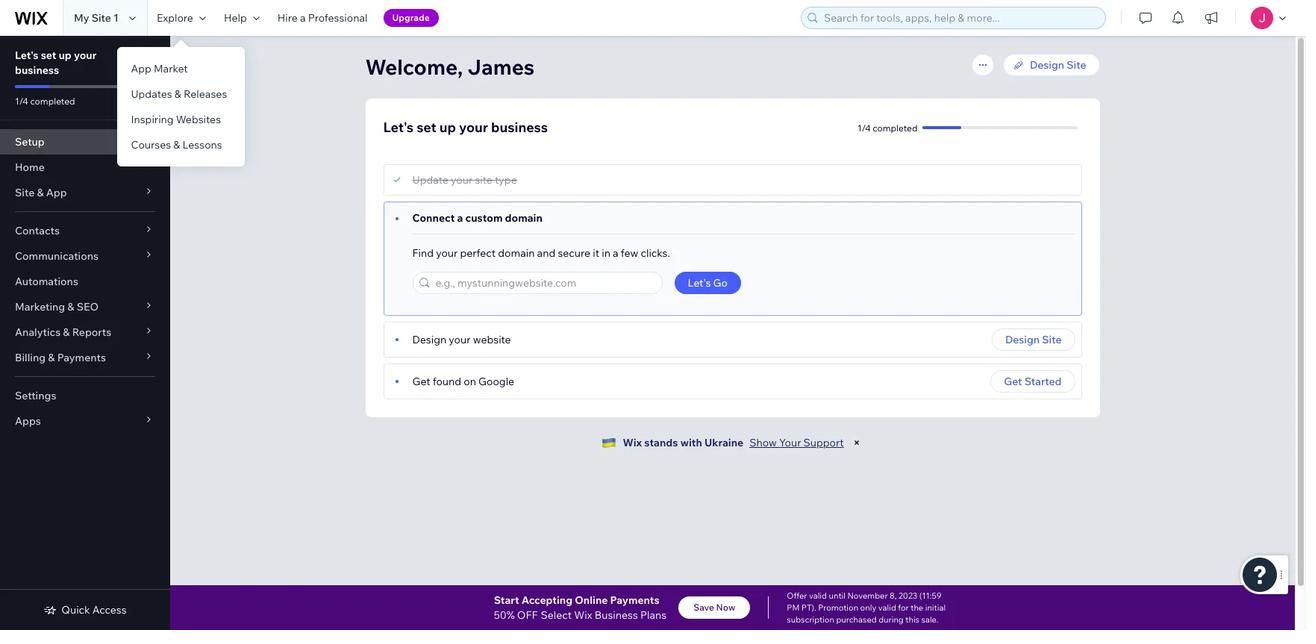 Task type: describe. For each thing, give the bounding box(es) containing it.
1 vertical spatial business
[[491, 119, 548, 136]]

1 horizontal spatial let's
[[383, 119, 414, 136]]

payments inside start accepting online payments 50% off select wix business plans
[[610, 594, 660, 607]]

Search for tools, apps, help & more... field
[[820, 7, 1101, 28]]

hire a professional
[[278, 11, 368, 25]]

now
[[716, 602, 736, 613]]

ukraine
[[705, 436, 744, 450]]

let's inside let's set up your business
[[15, 49, 39, 62]]

for
[[899, 603, 909, 613]]

online
[[575, 594, 608, 607]]

off
[[517, 609, 538, 622]]

8,
[[890, 591, 897, 601]]

let's inside button
[[688, 276, 711, 290]]

communications button
[[0, 243, 170, 269]]

analytics
[[15, 326, 61, 339]]

sale.
[[922, 615, 939, 625]]

help
[[224, 11, 247, 25]]

website
[[473, 333, 511, 346]]

your for design
[[449, 333, 471, 346]]

apps button
[[0, 408, 170, 434]]

upgrade button
[[383, 9, 439, 27]]

save now button
[[679, 597, 751, 619]]

promotion
[[819, 603, 859, 613]]

courses & lessons
[[131, 138, 222, 152]]

a for professional
[[300, 11, 306, 25]]

billing & payments
[[15, 351, 106, 364]]

quick access
[[61, 603, 127, 617]]

get found on google
[[413, 375, 515, 388]]

app inside dropdown button
[[46, 186, 67, 199]]

only
[[861, 603, 877, 613]]

site
[[475, 173, 493, 187]]

app market link
[[118, 56, 245, 81]]

started
[[1025, 375, 1062, 388]]

get for get found on google
[[413, 375, 431, 388]]

& for billing
[[48, 351, 55, 364]]

design inside button
[[1006, 333, 1040, 346]]

get started
[[1005, 375, 1062, 388]]

sidebar element
[[0, 36, 170, 630]]

custom
[[466, 211, 503, 225]]

contacts button
[[0, 218, 170, 243]]

1 vertical spatial up
[[440, 119, 456, 136]]

connect
[[413, 211, 455, 225]]

releases
[[184, 87, 227, 101]]

in
[[602, 246, 611, 260]]

it
[[593, 246, 600, 260]]

google
[[479, 375, 515, 388]]

professional
[[308, 11, 368, 25]]

contacts
[[15, 224, 60, 237]]

1
[[114, 11, 119, 25]]

marketing
[[15, 300, 65, 314]]

e.g., mystunningwebsite.com field
[[431, 273, 657, 293]]

up inside let's set up your business
[[59, 49, 72, 62]]

help button
[[215, 0, 269, 36]]

setup link
[[0, 129, 170, 155]]

wix stands with ukraine show your support
[[623, 436, 844, 450]]

start accepting online payments 50% off select wix business plans
[[494, 594, 667, 622]]

reports
[[72, 326, 111, 339]]

app market
[[131, 62, 188, 75]]

stands
[[645, 436, 678, 450]]

1 vertical spatial 1/4
[[858, 122, 871, 133]]

plans
[[641, 609, 667, 622]]

offer valid until november 8, 2023 (11:59 pm pt). promotion only valid for the initial subscription purchased during this sale.
[[787, 591, 946, 625]]

1 horizontal spatial completed
[[873, 122, 918, 133]]

and
[[537, 246, 556, 260]]

clicks.
[[641, 246, 670, 260]]

1 horizontal spatial valid
[[879, 603, 897, 613]]

set inside let's set up your business
[[41, 49, 56, 62]]

seo
[[77, 300, 99, 314]]

your
[[780, 436, 802, 450]]

& for courses
[[173, 138, 180, 152]]

access
[[92, 603, 127, 617]]

& for site
[[37, 186, 44, 199]]

quick access button
[[44, 603, 127, 617]]

settings
[[15, 389, 56, 402]]

pm
[[787, 603, 800, 613]]

1 horizontal spatial let's set up your business
[[383, 119, 548, 136]]

pt).
[[802, 603, 817, 613]]

design site inside button
[[1006, 333, 1062, 346]]

design site button
[[992, 329, 1076, 351]]

show your support button
[[750, 436, 844, 450]]

support
[[804, 436, 844, 450]]

select
[[541, 609, 572, 622]]

websites
[[176, 113, 221, 126]]

on
[[464, 375, 476, 388]]

business
[[595, 609, 638, 622]]

design site link
[[1004, 54, 1100, 76]]

welcome,
[[366, 54, 463, 80]]

find your perfect domain and secure it in a few clicks.
[[413, 246, 670, 260]]

billing
[[15, 351, 46, 364]]



Task type: vqa. For each thing, say whether or not it's contained in the screenshot.
benchmarks
no



Task type: locate. For each thing, give the bounding box(es) containing it.
1 horizontal spatial a
[[457, 211, 463, 225]]

2 vertical spatial a
[[613, 246, 619, 260]]

valid up during
[[879, 603, 897, 613]]

1 horizontal spatial app
[[131, 62, 151, 75]]

your right find
[[436, 246, 458, 260]]

analytics & reports button
[[0, 320, 170, 345]]

my site 1
[[74, 11, 119, 25]]

few
[[621, 246, 639, 260]]

lessons
[[183, 138, 222, 152]]

wix left 'stands'
[[623, 436, 642, 450]]

1 horizontal spatial payments
[[610, 594, 660, 607]]

updates
[[131, 87, 172, 101]]

type
[[495, 173, 517, 187]]

& for updates
[[175, 87, 181, 101]]

1 vertical spatial set
[[417, 119, 437, 136]]

& for marketing
[[67, 300, 74, 314]]

site inside dropdown button
[[15, 186, 35, 199]]

valid
[[809, 591, 827, 601], [879, 603, 897, 613]]

1 horizontal spatial set
[[417, 119, 437, 136]]

0 vertical spatial set
[[41, 49, 56, 62]]

0 vertical spatial domain
[[505, 211, 543, 225]]

update your site type
[[413, 173, 517, 187]]

apps
[[15, 414, 41, 428]]

let's set up your business
[[15, 49, 97, 77], [383, 119, 548, 136]]

2 get from the left
[[1005, 375, 1023, 388]]

offer
[[787, 591, 808, 601]]

hire
[[278, 11, 298, 25]]

0 horizontal spatial completed
[[30, 96, 75, 107]]

subscription
[[787, 615, 835, 625]]

1 vertical spatial app
[[46, 186, 67, 199]]

james
[[468, 54, 535, 80]]

your
[[74, 49, 97, 62], [459, 119, 488, 136], [451, 173, 473, 187], [436, 246, 458, 260], [449, 333, 471, 346]]

0 horizontal spatial payments
[[57, 351, 106, 364]]

0 horizontal spatial set
[[41, 49, 56, 62]]

let's set up your business up update your site type
[[383, 119, 548, 136]]

connect a custom domain
[[413, 211, 543, 225]]

save
[[694, 602, 714, 613]]

the
[[911, 603, 924, 613]]

a right hire
[[300, 11, 306, 25]]

0 horizontal spatial up
[[59, 49, 72, 62]]

get left found
[[413, 375, 431, 388]]

november
[[848, 591, 888, 601]]

let's
[[15, 49, 39, 62], [383, 119, 414, 136], [688, 276, 711, 290]]

1 horizontal spatial wix
[[623, 436, 642, 450]]

let's go
[[688, 276, 728, 290]]

update
[[413, 173, 449, 187]]

0 vertical spatial business
[[15, 63, 59, 77]]

1 vertical spatial wix
[[574, 609, 593, 622]]

site & app
[[15, 186, 67, 199]]

until
[[829, 591, 846, 601]]

1 vertical spatial a
[[457, 211, 463, 225]]

get for get started
[[1005, 375, 1023, 388]]

explore
[[157, 11, 193, 25]]

business up type
[[491, 119, 548, 136]]

1 horizontal spatial business
[[491, 119, 548, 136]]

get started button
[[991, 370, 1076, 393]]

get inside button
[[1005, 375, 1023, 388]]

1 vertical spatial payments
[[610, 594, 660, 607]]

0 horizontal spatial let's set up your business
[[15, 49, 97, 77]]

billing & payments button
[[0, 345, 170, 370]]

app down home link on the left top of page
[[46, 186, 67, 199]]

0 horizontal spatial app
[[46, 186, 67, 199]]

& down inspiring websites
[[173, 138, 180, 152]]

2023
[[899, 591, 918, 601]]

let's set up your business inside sidebar 'element'
[[15, 49, 97, 77]]

0 horizontal spatial a
[[300, 11, 306, 25]]

0 horizontal spatial wix
[[574, 609, 593, 622]]

0 horizontal spatial let's
[[15, 49, 39, 62]]

home link
[[0, 155, 170, 180]]

a for custom
[[457, 211, 463, 225]]

go
[[714, 276, 728, 290]]

automations link
[[0, 269, 170, 294]]

1 vertical spatial domain
[[498, 246, 535, 260]]

completed
[[30, 96, 75, 107], [873, 122, 918, 133]]

upgrade
[[392, 12, 430, 23]]

hire a professional link
[[269, 0, 377, 36]]

0 vertical spatial 1/4
[[15, 96, 28, 107]]

a
[[300, 11, 306, 25], [457, 211, 463, 225], [613, 246, 619, 260]]

your for find
[[436, 246, 458, 260]]

perfect
[[460, 246, 496, 260]]

inspiring websites
[[131, 113, 221, 126]]

with
[[681, 436, 703, 450]]

inspiring websites link
[[118, 107, 245, 132]]

design your website
[[413, 333, 511, 346]]

domain left and
[[498, 246, 535, 260]]

2 horizontal spatial let's
[[688, 276, 711, 290]]

your down 'my'
[[74, 49, 97, 62]]

& up inspiring websites
[[175, 87, 181, 101]]

home
[[15, 161, 45, 174]]

let's go button
[[675, 272, 742, 294]]

site
[[92, 11, 111, 25], [1067, 58, 1087, 72], [15, 186, 35, 199], [1043, 333, 1062, 346]]

0 horizontal spatial business
[[15, 63, 59, 77]]

& inside dropdown button
[[37, 186, 44, 199]]

1 vertical spatial design site
[[1006, 333, 1062, 346]]

0 vertical spatial wix
[[623, 436, 642, 450]]

0 horizontal spatial 1/4 completed
[[15, 96, 75, 107]]

& down home
[[37, 186, 44, 199]]

2 horizontal spatial a
[[613, 246, 619, 260]]

2 vertical spatial let's
[[688, 276, 711, 290]]

app up updates
[[131, 62, 151, 75]]

inspiring
[[131, 113, 174, 126]]

your for update
[[451, 173, 473, 187]]

0 vertical spatial app
[[131, 62, 151, 75]]

0 vertical spatial completed
[[30, 96, 75, 107]]

your up update your site type
[[459, 119, 488, 136]]

business inside sidebar 'element'
[[15, 63, 59, 77]]

1 vertical spatial completed
[[873, 122, 918, 133]]

1/4 inside sidebar 'element'
[[15, 96, 28, 107]]

a right in
[[613, 246, 619, 260]]

market
[[154, 62, 188, 75]]

1 horizontal spatial 1/4 completed
[[858, 122, 918, 133]]

1 horizontal spatial get
[[1005, 375, 1023, 388]]

let's set up your business down 'my'
[[15, 49, 97, 77]]

1 vertical spatial valid
[[879, 603, 897, 613]]

purchased
[[837, 615, 877, 625]]

& inside dropdown button
[[48, 351, 55, 364]]

your inside let's set up your business
[[74, 49, 97, 62]]

& left "seo"
[[67, 300, 74, 314]]

0 vertical spatial design site
[[1030, 58, 1087, 72]]

your left site
[[451, 173, 473, 187]]

start
[[494, 594, 519, 607]]

0 vertical spatial 1/4 completed
[[15, 96, 75, 107]]

marketing & seo button
[[0, 294, 170, 320]]

a left custom
[[457, 211, 463, 225]]

completed inside sidebar 'element'
[[30, 96, 75, 107]]

domain
[[505, 211, 543, 225], [498, 246, 535, 260]]

0 vertical spatial valid
[[809, 591, 827, 601]]

valid up pt).
[[809, 591, 827, 601]]

1 vertical spatial 1/4 completed
[[858, 122, 918, 133]]

50%
[[494, 609, 515, 622]]

domain up find your perfect domain and secure it in a few clicks.
[[505, 211, 543, 225]]

find
[[413, 246, 434, 260]]

& left reports
[[63, 326, 70, 339]]

automations
[[15, 275, 78, 288]]

0 vertical spatial a
[[300, 11, 306, 25]]

0 vertical spatial up
[[59, 49, 72, 62]]

get
[[413, 375, 431, 388], [1005, 375, 1023, 388]]

1 horizontal spatial 1/4
[[858, 122, 871, 133]]

updates & releases link
[[118, 81, 245, 107]]

site & app button
[[0, 180, 170, 205]]

welcome, james
[[366, 54, 535, 80]]

save now
[[694, 602, 736, 613]]

wix down online
[[574, 609, 593, 622]]

business up setup
[[15, 63, 59, 77]]

& for analytics
[[63, 326, 70, 339]]

0 horizontal spatial get
[[413, 375, 431, 388]]

1/4 completed inside sidebar 'element'
[[15, 96, 75, 107]]

0 vertical spatial let's set up your business
[[15, 49, 97, 77]]

domain for perfect
[[498, 246, 535, 260]]

1 vertical spatial let's
[[383, 119, 414, 136]]

& right the billing on the bottom of page
[[48, 351, 55, 364]]

payments inside dropdown button
[[57, 351, 106, 364]]

your left website
[[449, 333, 471, 346]]

updates & releases
[[131, 87, 227, 101]]

0 vertical spatial payments
[[57, 351, 106, 364]]

courses & lessons link
[[118, 132, 245, 158]]

wix
[[623, 436, 642, 450], [574, 609, 593, 622]]

accepting
[[522, 594, 573, 607]]

get left started
[[1005, 375, 1023, 388]]

analytics & reports
[[15, 326, 111, 339]]

up
[[59, 49, 72, 62], [440, 119, 456, 136]]

payments down analytics & reports popup button at the bottom of the page
[[57, 351, 106, 364]]

1 get from the left
[[413, 375, 431, 388]]

app
[[131, 62, 151, 75], [46, 186, 67, 199]]

during
[[879, 615, 904, 625]]

0 horizontal spatial 1/4
[[15, 96, 28, 107]]

1 horizontal spatial up
[[440, 119, 456, 136]]

payments
[[57, 351, 106, 364], [610, 594, 660, 607]]

site inside button
[[1043, 333, 1062, 346]]

domain for custom
[[505, 211, 543, 225]]

wix inside start accepting online payments 50% off select wix business plans
[[574, 609, 593, 622]]

setup
[[15, 135, 45, 149]]

payments up 'business'
[[610, 594, 660, 607]]

0 vertical spatial let's
[[15, 49, 39, 62]]

1 vertical spatial let's set up your business
[[383, 119, 548, 136]]

0 horizontal spatial valid
[[809, 591, 827, 601]]



